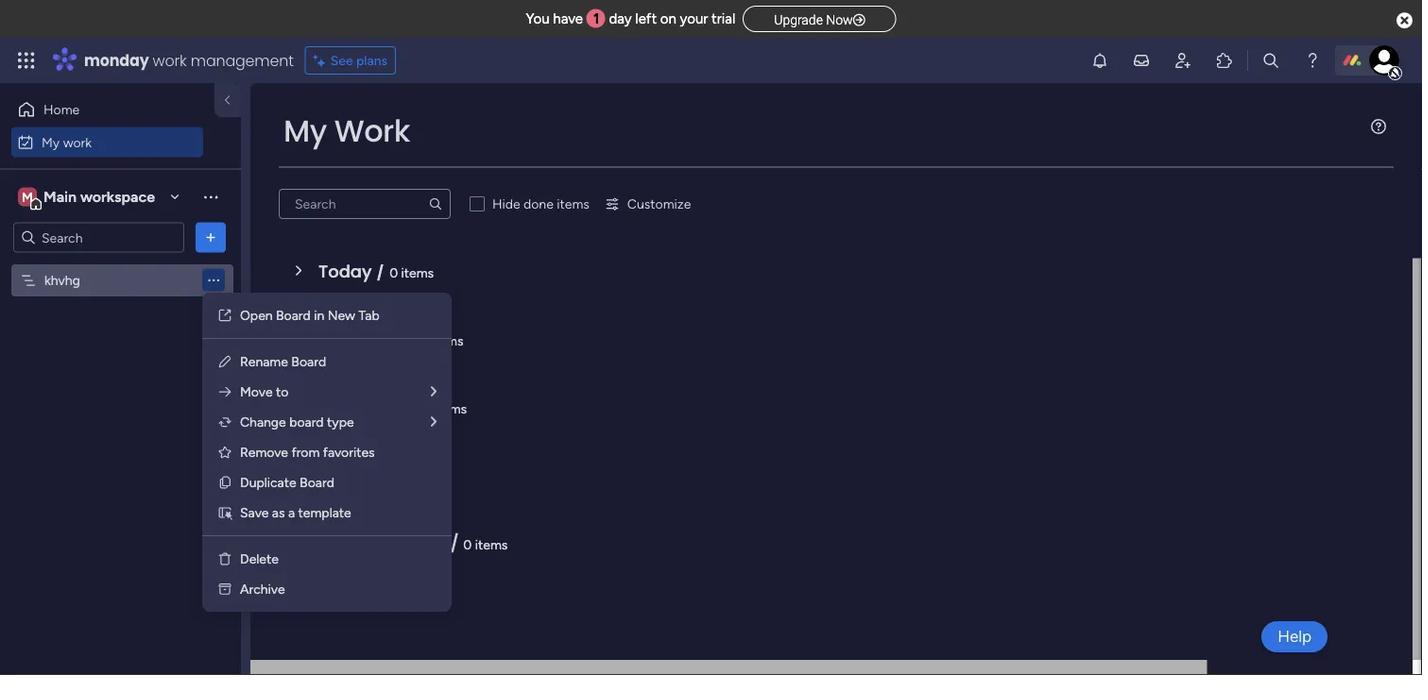 Task type: locate. For each thing, give the bounding box(es) containing it.
customize
[[627, 196, 691, 212]]

rename
[[240, 354, 288, 370]]

inbox image
[[1132, 51, 1151, 70]]

0 right today
[[390, 264, 398, 280]]

favorites
[[323, 445, 375, 461]]

my for my work
[[284, 110, 327, 152]]

my work
[[284, 110, 410, 152]]

work inside my work button
[[63, 134, 92, 150]]

monday work management
[[84, 50, 294, 71]]

0 horizontal spatial work
[[63, 134, 92, 150]]

this
[[319, 327, 353, 351]]

work
[[153, 50, 187, 71], [63, 134, 92, 150]]

archive image
[[217, 582, 233, 597]]

/ left list arrow image
[[409, 395, 418, 419]]

0 horizontal spatial my
[[42, 134, 60, 150]]

items down list arrow icon
[[434, 400, 467, 416]]

0 vertical spatial work
[[153, 50, 187, 71]]

None search field
[[279, 189, 451, 219]]

move to image
[[217, 385, 233, 400]]

items
[[557, 196, 590, 212], [401, 264, 434, 280], [431, 332, 464, 348], [434, 400, 467, 416], [475, 536, 508, 552]]

1 horizontal spatial my
[[284, 110, 327, 152]]

1 vertical spatial a
[[390, 531, 402, 555]]

week right 'type'
[[361, 395, 405, 419]]

my inside button
[[42, 134, 60, 150]]

this week / 0 items
[[319, 327, 464, 351]]

upgrade
[[774, 12, 823, 27]]

items inside 'today / 0 items'
[[401, 264, 434, 280]]

rename board image
[[217, 354, 233, 370]]

0 inside 'today / 0 items'
[[390, 264, 398, 280]]

open board in new tab image
[[217, 308, 233, 323]]

date
[[406, 531, 446, 555]]

you have 1 day left on your trial
[[526, 10, 736, 27]]

1
[[594, 10, 600, 27], [427, 196, 432, 212]]

board for duplicate
[[300, 475, 334, 491]]

/
[[413, 191, 422, 215], [376, 259, 385, 283], [406, 327, 415, 351], [409, 395, 418, 419], [365, 463, 374, 487], [450, 531, 459, 555]]

my for my work
[[42, 134, 60, 150]]

1 left day
[[594, 10, 600, 27]]

0 inside this week / 0 items
[[419, 332, 428, 348]]

week
[[357, 327, 402, 351], [361, 395, 405, 419]]

0 down list arrow icon
[[423, 400, 431, 416]]

1 horizontal spatial work
[[153, 50, 187, 71]]

change board type
[[240, 414, 354, 431]]

notifications image
[[1091, 51, 1110, 70]]

1 left item
[[427, 196, 432, 212]]

your
[[680, 10, 708, 27]]

0 horizontal spatial 1
[[427, 196, 432, 212]]

left
[[635, 10, 657, 27]]

/ up next week / 0 items
[[406, 327, 415, 351]]

week down tab
[[357, 327, 402, 351]]

past dates / 1 item
[[319, 191, 462, 215]]

0 inside next week / 0 items
[[423, 400, 431, 416]]

my down home
[[42, 134, 60, 150]]

board up template
[[300, 475, 334, 491]]

apps image
[[1215, 51, 1234, 70]]

today
[[319, 259, 372, 283]]

0 vertical spatial a
[[288, 505, 295, 521]]

1 horizontal spatial 1
[[594, 10, 600, 27]]

a right as
[[288, 505, 295, 521]]

upgrade now
[[774, 12, 853, 27]]

a left 'date'
[[390, 531, 402, 555]]

workspace options image
[[201, 187, 220, 206]]

0 inside without a date / 0 items
[[463, 536, 472, 552]]

list arrow image
[[431, 385, 437, 399]]

my
[[284, 110, 327, 152], [42, 134, 60, 150]]

save as a template
[[240, 505, 351, 521]]

remove from favorites image
[[217, 445, 233, 460]]

board
[[276, 308, 311, 324], [291, 354, 326, 370], [300, 475, 334, 491]]

0 vertical spatial week
[[357, 327, 402, 351]]

open
[[240, 308, 273, 324]]

my left work
[[284, 110, 327, 152]]

0 vertical spatial 1
[[594, 10, 600, 27]]

items down the search image
[[401, 264, 434, 280]]

0 horizontal spatial a
[[288, 505, 295, 521]]

items up list arrow icon
[[431, 332, 464, 348]]

option
[[0, 264, 241, 267]]

see plans
[[331, 52, 388, 69]]

2 vertical spatial board
[[300, 475, 334, 491]]

a
[[288, 505, 295, 521], [390, 531, 402, 555]]

0
[[390, 264, 398, 280], [419, 332, 428, 348], [423, 400, 431, 416], [463, 536, 472, 552]]

1 vertical spatial board
[[291, 354, 326, 370]]

save
[[240, 505, 269, 521]]

type
[[327, 414, 354, 431]]

0 up next week / 0 items
[[419, 332, 428, 348]]

1 vertical spatial 1
[[427, 196, 432, 212]]

work right monday
[[153, 50, 187, 71]]

1 vertical spatial week
[[361, 395, 405, 419]]

work down home
[[63, 134, 92, 150]]

board
[[289, 414, 324, 431]]

Search in workspace field
[[40, 227, 158, 249]]

dates
[[360, 191, 409, 215]]

home button
[[11, 95, 203, 125]]

options image
[[201, 228, 220, 247]]

0 vertical spatial board
[[276, 308, 311, 324]]

trial
[[712, 10, 736, 27]]

m
[[22, 189, 33, 205]]

duplicate board image
[[217, 475, 233, 491]]

upgrade now link
[[743, 5, 897, 32]]

items right 'date'
[[475, 536, 508, 552]]

1 vertical spatial work
[[63, 134, 92, 150]]

item
[[435, 196, 462, 212]]

board left in
[[276, 308, 311, 324]]

change board type image
[[217, 415, 233, 430]]

without a date / 0 items
[[319, 531, 508, 555]]

hide done items
[[492, 196, 590, 212]]

board for open
[[276, 308, 311, 324]]

help button
[[1262, 622, 1328, 653]]

0 right 'date'
[[463, 536, 472, 552]]

board down this
[[291, 354, 326, 370]]

from
[[292, 445, 320, 461]]



Task type: vqa. For each thing, say whether or not it's contained in the screenshot.
top 1
yes



Task type: describe. For each thing, give the bounding box(es) containing it.
today / 0 items
[[319, 259, 434, 283]]

remove from favorites
[[240, 445, 375, 461]]

work for monday
[[153, 50, 187, 71]]

new
[[328, 308, 355, 324]]

delete image
[[217, 552, 233, 567]]

workspace selection element
[[18, 186, 158, 210]]

you
[[526, 10, 550, 27]]

management
[[191, 50, 294, 71]]

next week / 0 items
[[319, 395, 467, 419]]

items right done
[[557, 196, 590, 212]]

in
[[314, 308, 324, 324]]

see
[[331, 52, 353, 69]]

/ right 'date'
[[450, 531, 459, 555]]

board for rename
[[291, 354, 326, 370]]

list arrow image
[[431, 415, 437, 429]]

work
[[334, 110, 410, 152]]

customize button
[[597, 189, 699, 219]]

items inside without a date / 0 items
[[475, 536, 508, 552]]

main
[[43, 188, 77, 206]]

workspace image
[[18, 187, 37, 207]]

1 inside past dates / 1 item
[[427, 196, 432, 212]]

dapulse rightstroke image
[[853, 13, 865, 27]]

plans
[[356, 52, 388, 69]]

tab
[[359, 308, 380, 324]]

later /
[[319, 463, 379, 487]]

save as a template image
[[217, 506, 233, 521]]

week for this
[[357, 327, 402, 351]]

move
[[240, 384, 273, 400]]

move to
[[240, 384, 289, 400]]

archive
[[240, 582, 285, 598]]

rename board
[[240, 354, 326, 370]]

hide
[[492, 196, 520, 212]]

/ right later
[[365, 463, 374, 487]]

see plans button
[[305, 46, 396, 75]]

on
[[660, 10, 677, 27]]

items inside this week / 0 items
[[431, 332, 464, 348]]

my work
[[42, 134, 92, 150]]

duplicate board
[[240, 475, 334, 491]]

khvhg
[[44, 273, 80, 289]]

monday
[[84, 50, 149, 71]]

1 horizontal spatial a
[[390, 531, 402, 555]]

duplicate
[[240, 475, 296, 491]]

select product image
[[17, 51, 36, 70]]

without
[[319, 531, 386, 555]]

past
[[319, 191, 356, 215]]

/ left the search image
[[413, 191, 422, 215]]

later
[[319, 463, 361, 487]]

to
[[276, 384, 289, 400]]

workspace
[[80, 188, 155, 206]]

next
[[319, 395, 356, 419]]

Filter dashboard by text search field
[[279, 189, 451, 219]]

khvhg list box
[[0, 261, 241, 552]]

menu image
[[1371, 119, 1387, 134]]

have
[[553, 10, 583, 27]]

my work button
[[11, 127, 203, 157]]

remove
[[240, 445, 288, 461]]

template
[[298, 505, 351, 521]]

search everything image
[[1262, 51, 1281, 70]]

help image
[[1303, 51, 1322, 70]]

open board in new tab
[[240, 308, 380, 324]]

week for next
[[361, 395, 405, 419]]

invite members image
[[1174, 51, 1193, 70]]

gary orlando image
[[1370, 45, 1400, 76]]

delete
[[240, 551, 279, 568]]

change
[[240, 414, 286, 431]]

done
[[524, 196, 554, 212]]

work for my
[[63, 134, 92, 150]]

now
[[826, 12, 853, 27]]

items inside next week / 0 items
[[434, 400, 467, 416]]

as
[[272, 505, 285, 521]]

search image
[[428, 197, 443, 212]]

help
[[1278, 628, 1312, 647]]

dapulse close image
[[1397, 11, 1413, 30]]

home
[[43, 102, 80, 118]]

day
[[609, 10, 632, 27]]

main workspace
[[43, 188, 155, 206]]

/ right today
[[376, 259, 385, 283]]



